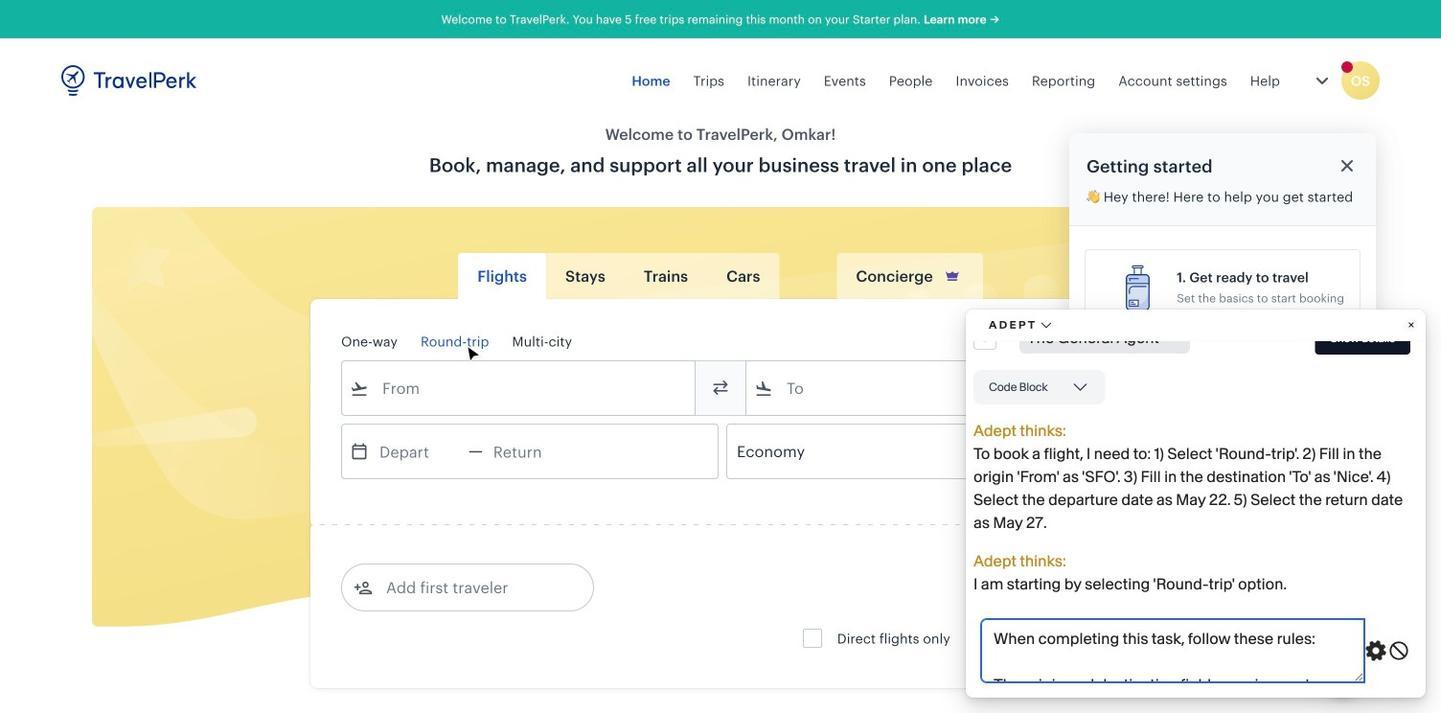 Task type: vqa. For each thing, say whether or not it's contained in the screenshot.
Return text field
yes



Task type: locate. For each thing, give the bounding box(es) containing it.
To search field
[[774, 373, 1075, 404]]

From search field
[[369, 373, 670, 404]]



Task type: describe. For each thing, give the bounding box(es) containing it.
Depart text field
[[369, 425, 469, 478]]

Add first traveler search field
[[373, 572, 572, 603]]

Return text field
[[483, 425, 583, 478]]



